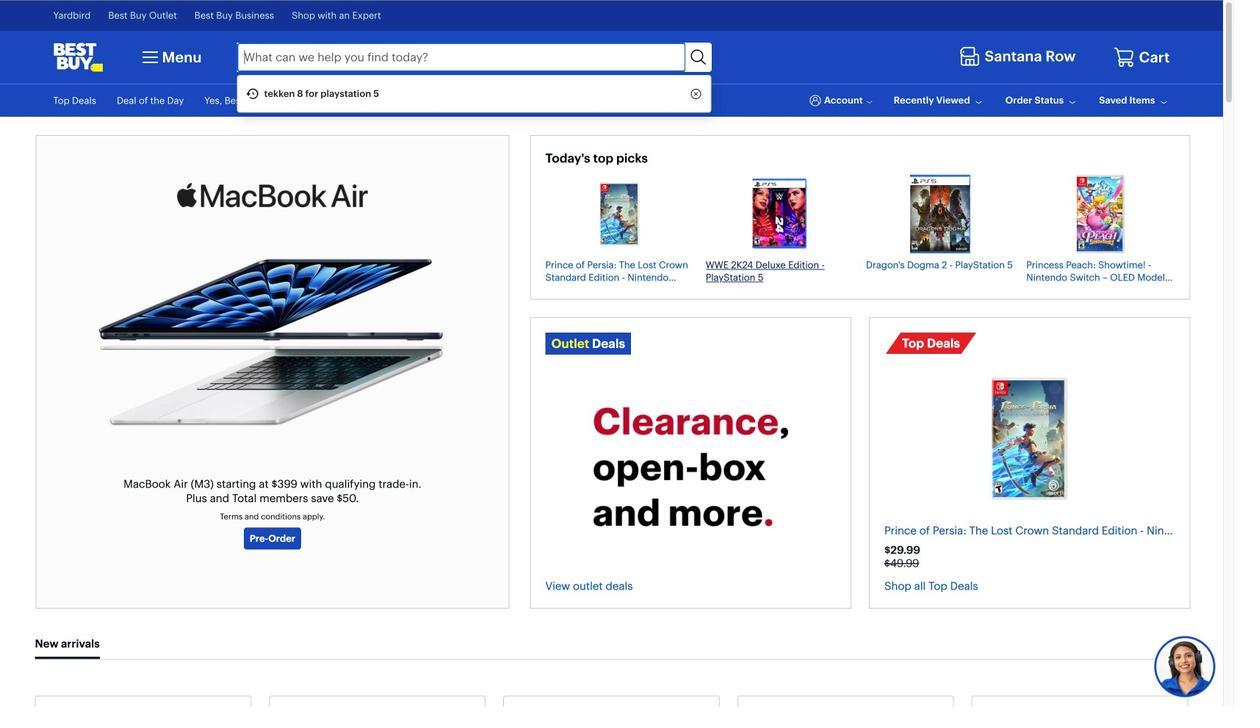 Task type: locate. For each thing, give the bounding box(es) containing it.
Type to search. Navigate forward to hear suggestions text field
[[237, 43, 686, 72]]

you searched for image
[[247, 87, 258, 100]]

best buy help human beacon image
[[1154, 636, 1217, 699]]

tab list
[[35, 631, 1189, 660]]

menu image
[[139, 45, 162, 69]]

utility element
[[53, 84, 1170, 117]]

cart icon image
[[1114, 46, 1136, 68]]



Task type: vqa. For each thing, say whether or not it's contained in the screenshot.
close icon
no



Task type: describe. For each thing, give the bounding box(es) containing it.
bestbuy.com image
[[53, 43, 103, 72]]

remove this history image
[[690, 88, 702, 100]]



